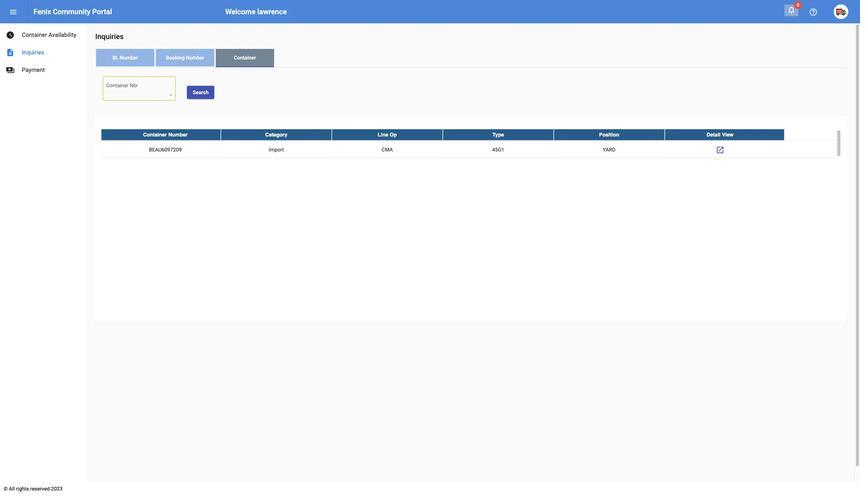 Task type: locate. For each thing, give the bounding box(es) containing it.
number for container number
[[168, 132, 188, 138]]

no color image containing notifications_none
[[787, 5, 796, 14]]

container number
[[143, 132, 188, 138]]

position column header
[[554, 129, 665, 140]]

inquiries up bl
[[95, 32, 124, 41]]

category
[[265, 132, 287, 138]]

2 horizontal spatial no color image
[[809, 8, 818, 17]]

number right booking
[[186, 55, 204, 61]]

no color image down watch_later
[[6, 48, 15, 57]]

container
[[22, 31, 47, 38], [234, 55, 256, 61], [143, 132, 167, 138]]

no color image containing help_outline
[[809, 8, 818, 17]]

2 vertical spatial container
[[143, 132, 167, 138]]

0 vertical spatial container
[[22, 31, 47, 38]]

menu button
[[6, 4, 20, 19]]

op
[[390, 132, 397, 138]]

beau6097209
[[149, 147, 182, 153]]

detail view column header
[[665, 129, 784, 140]]

number for booking number
[[186, 55, 204, 61]]

cma
[[382, 147, 393, 153]]

2 horizontal spatial container
[[234, 55, 256, 61]]

container inside column header
[[143, 132, 167, 138]]

0 horizontal spatial inquiries
[[22, 49, 44, 56]]

no color image containing description
[[6, 48, 15, 57]]

import
[[269, 147, 284, 153]]

description
[[6, 48, 15, 57]]

open_in_new button
[[713, 142, 727, 157]]

no color image
[[787, 5, 796, 14], [9, 8, 18, 17], [809, 8, 818, 17]]

line op column header
[[332, 129, 443, 140]]

no color image for payment
[[6, 66, 15, 74]]

detail view
[[707, 132, 734, 138]]

number right bl
[[120, 55, 138, 61]]

inquiries up payment
[[22, 49, 44, 56]]

1 horizontal spatial no color image
[[787, 5, 796, 14]]

payment
[[22, 66, 45, 73]]

search
[[193, 89, 209, 95]]

bl number tab panel
[[95, 68, 847, 321]]

line op
[[378, 132, 397, 138]]

no color image containing open_in_new
[[716, 146, 724, 154]]

community
[[53, 7, 90, 16]]

2023
[[51, 486, 63, 492]]

no color image for notifications_none popup button
[[787, 5, 796, 14]]

© all rights reserved 2023
[[4, 486, 63, 492]]

help_outline button
[[806, 4, 821, 19]]

no color image down description
[[6, 66, 15, 74]]

lawrence
[[257, 7, 287, 16]]

no color image inside menu button
[[9, 8, 18, 17]]

1 vertical spatial container
[[234, 55, 256, 61]]

number inside column header
[[168, 132, 188, 138]]

category column header
[[221, 129, 332, 140]]

type
[[492, 132, 504, 138]]

no color image containing menu
[[9, 8, 18, 17]]

row containing container number
[[101, 129, 836, 140]]

notifications_none
[[787, 5, 796, 14]]

no color image containing payments
[[6, 66, 15, 74]]

portal
[[92, 7, 112, 16]]

no color image up watch_later
[[9, 8, 18, 17]]

navigation
[[0, 23, 88, 79]]

all
[[9, 486, 15, 492]]

no color image
[[6, 31, 15, 39], [6, 48, 15, 57], [6, 66, 15, 74], [716, 146, 724, 154]]

0 horizontal spatial container
[[22, 31, 47, 38]]

no color image inside "help_outline" popup button
[[809, 8, 818, 17]]

no color image right notifications_none popup button
[[809, 8, 818, 17]]

1 vertical spatial inquiries
[[22, 49, 44, 56]]

detail
[[707, 132, 721, 138]]

1 horizontal spatial inquiries
[[95, 32, 124, 41]]

0 vertical spatial inquiries
[[95, 32, 124, 41]]

search button
[[187, 86, 214, 99]]

container for container number
[[143, 132, 167, 138]]

number up beau6097209
[[168, 132, 188, 138]]

container number column header
[[101, 129, 221, 140]]

0 horizontal spatial no color image
[[9, 8, 18, 17]]

container for container availability
[[22, 31, 47, 38]]

yard
[[603, 147, 615, 153]]

1 horizontal spatial container
[[143, 132, 167, 138]]

no color image containing watch_later
[[6, 31, 15, 39]]

None text field
[[106, 83, 172, 96]]

availability
[[48, 31, 76, 38]]

open_in_new row
[[101, 140, 836, 159]]

no color image up description
[[6, 31, 15, 39]]

line
[[378, 132, 388, 138]]

no color image inside open_in_new button
[[716, 146, 724, 154]]

no color image down the 'detail view'
[[716, 146, 724, 154]]

booking number tab panel
[[95, 68, 847, 321]]

no color image for menu button
[[9, 8, 18, 17]]

inquiries
[[95, 32, 124, 41], [22, 49, 44, 56]]

row
[[101, 129, 836, 140]]

type column header
[[443, 129, 554, 140]]

number
[[120, 55, 138, 61], [186, 55, 204, 61], [168, 132, 188, 138]]

no color image for inquiries
[[6, 48, 15, 57]]

no color image inside notifications_none popup button
[[787, 5, 796, 14]]

notifications_none button
[[784, 4, 799, 16]]

welcome
[[225, 7, 256, 16]]

no color image left "help_outline" popup button
[[787, 5, 796, 14]]

view
[[722, 132, 734, 138]]



Task type: describe. For each thing, give the bounding box(es) containing it.
watch_later
[[6, 31, 15, 39]]

45g1
[[492, 147, 504, 153]]

fenix
[[34, 7, 51, 16]]

container availability
[[22, 31, 76, 38]]

no color image for "help_outline" popup button
[[809, 8, 818, 17]]

bl
[[112, 55, 118, 61]]

booking number
[[166, 55, 204, 61]]

position
[[599, 132, 619, 138]]

fenix community portal
[[34, 7, 112, 16]]

open_in_new
[[716, 146, 724, 154]]

welcome lawrence
[[225, 7, 287, 16]]

open_in_new grid
[[101, 129, 841, 159]]

rights
[[16, 486, 29, 492]]

reserved
[[30, 486, 50, 492]]

payments
[[6, 66, 15, 74]]

no color image for container availability
[[6, 31, 15, 39]]

©
[[4, 486, 8, 492]]

inquiries inside 'navigation'
[[22, 49, 44, 56]]

number for bl number
[[120, 55, 138, 61]]

booking
[[166, 55, 185, 61]]

help_outline
[[809, 8, 818, 17]]

navigation containing watch_later
[[0, 23, 88, 79]]

container for container
[[234, 55, 256, 61]]

bl number
[[112, 55, 138, 61]]

menu
[[9, 8, 18, 17]]



Task type: vqa. For each thing, say whether or not it's contained in the screenshot.
menu Button
yes



